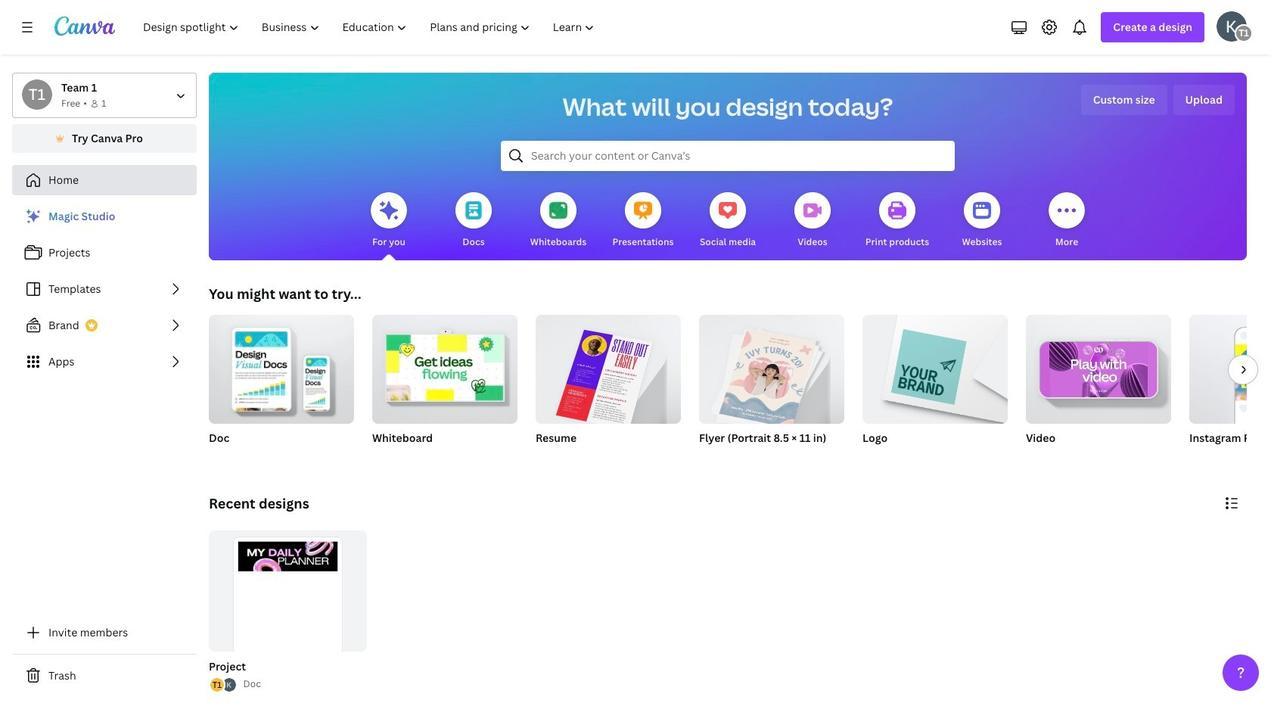 Task type: describe. For each thing, give the bounding box(es) containing it.
kendall parks image
[[1217, 11, 1247, 42]]

team 1 element inside switch to another team button
[[22, 79, 52, 110]]

0 horizontal spatial list
[[12, 201, 197, 377]]

team 1 image
[[22, 79, 52, 110]]



Task type: vqa. For each thing, say whether or not it's contained in the screenshot.
projects. at the left bottom
no



Task type: locate. For each thing, give the bounding box(es) containing it.
team 1 element
[[1235, 24, 1253, 42], [22, 79, 52, 110]]

Switch to another team button
[[12, 73, 197, 118]]

list
[[12, 201, 197, 377], [209, 677, 237, 694]]

1 horizontal spatial list
[[209, 677, 237, 694]]

Search search field
[[531, 142, 925, 170]]

0 horizontal spatial team 1 element
[[22, 79, 52, 110]]

1 vertical spatial list
[[209, 677, 237, 694]]

1 horizontal spatial team 1 element
[[1235, 24, 1253, 42]]

None search field
[[501, 141, 955, 171]]

1 vertical spatial team 1 element
[[22, 79, 52, 110]]

team 1 image
[[1235, 24, 1253, 42]]

top level navigation element
[[133, 12, 608, 42]]

group
[[209, 309, 354, 465], [209, 309, 354, 424], [372, 309, 518, 465], [372, 309, 518, 424], [536, 309, 681, 465], [536, 309, 681, 430], [699, 309, 845, 465], [699, 309, 845, 429], [863, 315, 1008, 465], [863, 315, 1008, 424], [1026, 315, 1172, 465], [1190, 315, 1271, 465], [206, 531, 367, 694], [209, 531, 367, 691]]

0 vertical spatial list
[[12, 201, 197, 377]]

0 vertical spatial team 1 element
[[1235, 24, 1253, 42]]



